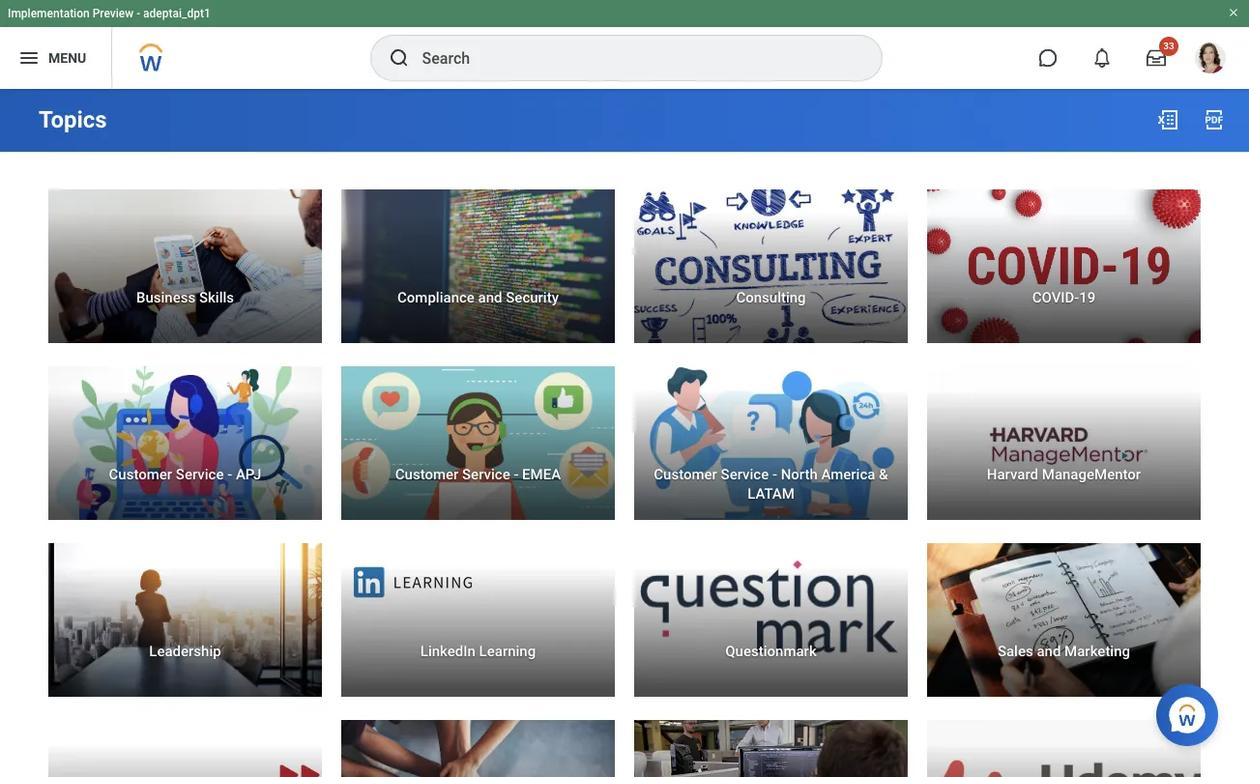 Task type: locate. For each thing, give the bounding box(es) containing it.
customer inside customer service - north america & latam
[[654, 466, 718, 484]]

and for sales
[[1038, 643, 1062, 661]]

service for apj
[[176, 466, 224, 484]]

2 customer from the left
[[395, 466, 459, 484]]

- for north
[[773, 466, 778, 484]]

2 horizontal spatial customer
[[654, 466, 718, 484]]

latam
[[748, 486, 795, 503]]

service left emea
[[463, 466, 511, 484]]

view printable version (pdf) image
[[1204, 108, 1227, 132]]

sales and marketing button
[[928, 544, 1202, 698]]

menu
[[48, 50, 86, 65]]

- up 'latam'
[[773, 466, 778, 484]]

2 service from the left
[[463, 466, 511, 484]]

1 horizontal spatial customer
[[395, 466, 459, 484]]

managementor
[[1043, 466, 1142, 484]]

leadership button
[[48, 544, 322, 698]]

business skills
[[136, 289, 234, 306]]

- for emea
[[514, 466, 519, 484]]

1 horizontal spatial and
[[1038, 643, 1062, 661]]

compliance and security button
[[342, 190, 615, 344]]

implementation
[[8, 7, 90, 20]]

customer service - apj
[[109, 466, 262, 484]]

-
[[137, 7, 140, 20], [228, 466, 232, 484], [514, 466, 519, 484], [773, 466, 778, 484]]

harvard managementor button
[[928, 367, 1202, 521]]

customer service - emea
[[395, 466, 561, 484]]

marketing
[[1065, 643, 1131, 661]]

north
[[781, 466, 818, 484]]

&
[[880, 466, 889, 484]]

- left emea
[[514, 466, 519, 484]]

covid-19 button
[[928, 190, 1202, 344]]

3 service from the left
[[721, 466, 769, 484]]

1 horizontal spatial service
[[463, 466, 511, 484]]

0 vertical spatial and
[[479, 289, 503, 306]]

1 service from the left
[[176, 466, 224, 484]]

skills
[[199, 289, 234, 306]]

service inside "button"
[[463, 466, 511, 484]]

service
[[176, 466, 224, 484], [463, 466, 511, 484], [721, 466, 769, 484]]

service inside customer service - north america & latam
[[721, 466, 769, 484]]

topics main content
[[0, 89, 1250, 778]]

business
[[136, 289, 196, 306]]

menu banner
[[0, 0, 1250, 89]]

and left security
[[479, 289, 503, 306]]

linkedin learning button
[[342, 544, 615, 698]]

0 horizontal spatial customer
[[109, 466, 172, 484]]

apj
[[236, 466, 262, 484]]

customer
[[109, 466, 172, 484], [395, 466, 459, 484], [654, 466, 718, 484]]

inbox large image
[[1147, 48, 1167, 68]]

security
[[506, 289, 559, 306]]

implementation preview -   adeptai_dpt1
[[8, 7, 211, 20]]

business skills button
[[48, 190, 322, 343]]

33 button
[[1136, 37, 1179, 79]]

1 customer from the left
[[109, 466, 172, 484]]

and
[[479, 289, 503, 306], [1038, 643, 1062, 661]]

service up 'latam'
[[721, 466, 769, 484]]

- inside menu banner
[[137, 7, 140, 20]]

customer service - north america & latam button
[[635, 367, 908, 521]]

0 horizontal spatial service
[[176, 466, 224, 484]]

menu button
[[0, 27, 112, 89]]

1 vertical spatial and
[[1038, 643, 1062, 661]]

2 horizontal spatial service
[[721, 466, 769, 484]]

sales
[[998, 643, 1034, 661]]

consulting button
[[635, 190, 908, 344]]

and for compliance
[[479, 289, 503, 306]]

harvard managementor
[[988, 466, 1142, 484]]

0 horizontal spatial and
[[479, 289, 503, 306]]

- left apj
[[228, 466, 232, 484]]

3 customer from the left
[[654, 466, 718, 484]]

notifications large image
[[1093, 48, 1113, 68]]

customer for customer service - emea
[[395, 466, 459, 484]]

and inside button
[[1038, 643, 1062, 661]]

19
[[1080, 289, 1096, 306]]

customer for customer service - apj
[[109, 466, 172, 484]]

and right sales
[[1038, 643, 1062, 661]]

- right preview
[[137, 7, 140, 20]]

customer inside "button"
[[395, 466, 459, 484]]

sales and marketing
[[998, 643, 1131, 661]]

- inside customer service - apj button
[[228, 466, 232, 484]]

customer service - north america & latam
[[654, 466, 889, 503]]

- inside 'customer service - emea' "button"
[[514, 466, 519, 484]]

search image
[[387, 46, 411, 70]]

service left apj
[[176, 466, 224, 484]]

- inside customer service - north america & latam
[[773, 466, 778, 484]]

and inside button
[[479, 289, 503, 306]]

consulting
[[737, 289, 807, 306]]

questionmark
[[726, 643, 817, 661]]



Task type: vqa. For each thing, say whether or not it's contained in the screenshot.
Questionmark
yes



Task type: describe. For each thing, give the bounding box(es) containing it.
learning
[[479, 643, 536, 661]]

harvard
[[988, 466, 1039, 484]]

linkedin
[[421, 643, 476, 661]]

leadership
[[149, 643, 221, 661]]

justify image
[[17, 46, 41, 70]]

- for apj
[[228, 466, 232, 484]]

topics
[[39, 106, 107, 134]]

linkedin learning
[[421, 643, 536, 661]]

Search Workday  search field
[[422, 37, 842, 79]]

customer service - emea button
[[342, 367, 615, 521]]

adeptai_dpt1
[[143, 7, 211, 20]]

compliance
[[398, 289, 475, 306]]

service for emea
[[463, 466, 511, 484]]

customer service - apj button
[[48, 367, 322, 521]]

customer for customer service - north america & latam
[[654, 466, 718, 484]]

covid-19
[[1033, 289, 1096, 306]]

covid-
[[1033, 289, 1080, 306]]

emea
[[523, 466, 561, 484]]

- for adeptai_dpt1
[[137, 7, 140, 20]]

compliance and security
[[398, 289, 559, 306]]

preview
[[93, 7, 134, 20]]

profile logan mcneil image
[[1196, 43, 1227, 77]]

33
[[1164, 41, 1175, 51]]

service for north
[[721, 466, 769, 484]]

export to excel image
[[1157, 108, 1180, 132]]

close environment banner image
[[1229, 7, 1240, 18]]

questionmark button
[[635, 544, 908, 699]]

america
[[822, 466, 876, 484]]



